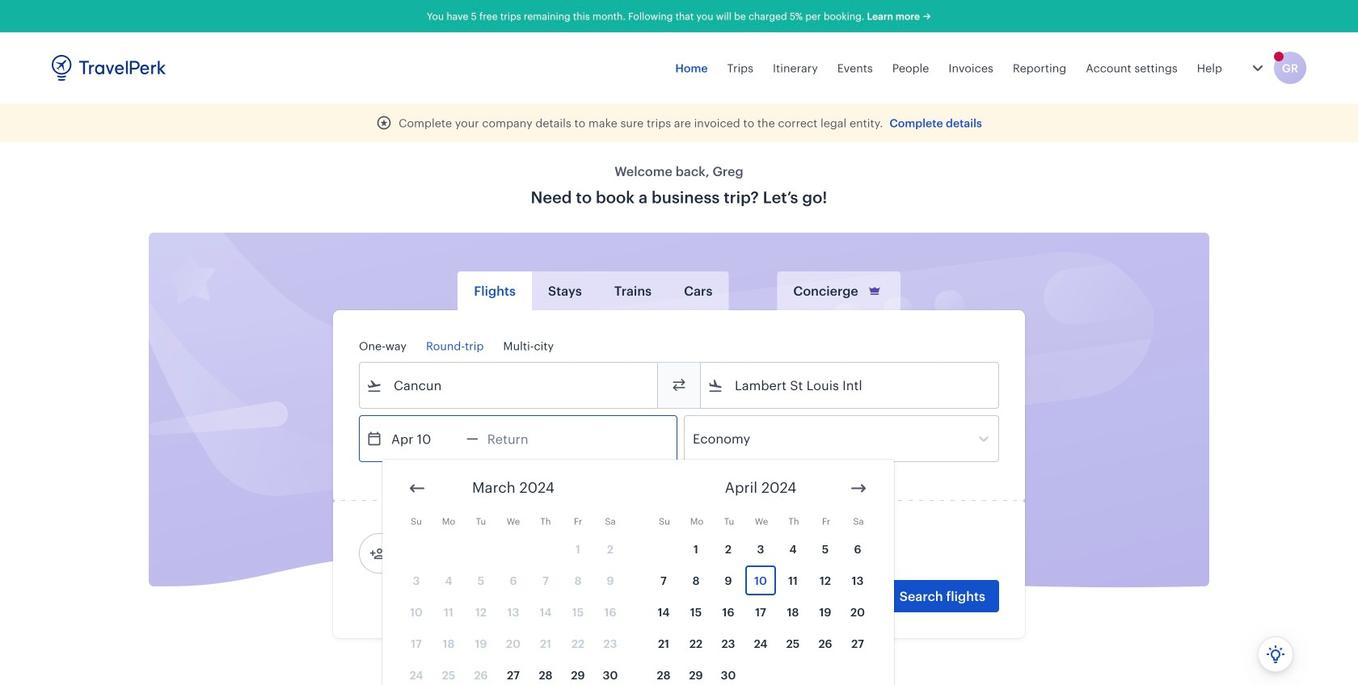 Task type: locate. For each thing, give the bounding box(es) containing it.
calendar application
[[382, 460, 1358, 686]]

To search field
[[724, 373, 977, 399]]

Depart text field
[[382, 416, 466, 462]]



Task type: describe. For each thing, give the bounding box(es) containing it.
From search field
[[382, 373, 636, 399]]

Add first traveler search field
[[386, 541, 554, 567]]

Return text field
[[478, 416, 563, 462]]

move forward to switch to the next month. image
[[849, 479, 868, 498]]

move backward to switch to the previous month. image
[[407, 479, 427, 498]]



